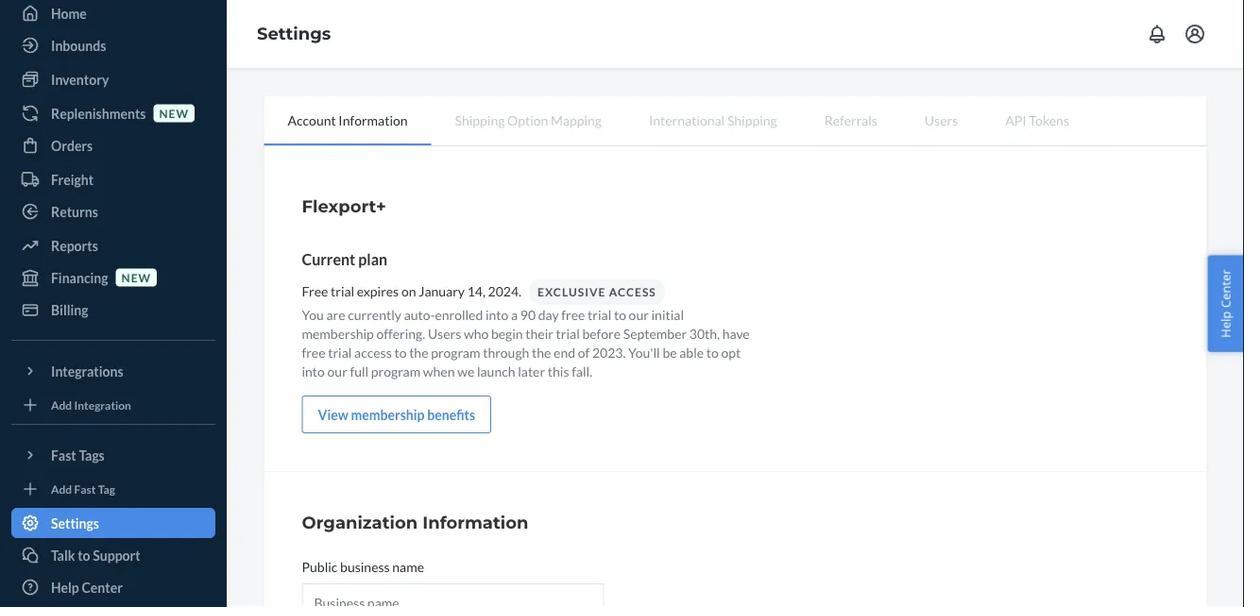 Task type: describe. For each thing, give the bounding box(es) containing it.
to left opt
[[707, 344, 719, 361]]

0 horizontal spatial our
[[328, 363, 348, 379]]

public
[[302, 559, 338, 575]]

1 vertical spatial center
[[82, 580, 123, 596]]

replenishments
[[51, 105, 146, 121]]

free
[[302, 283, 328, 299]]

0 horizontal spatial free
[[302, 344, 326, 361]]

add integration
[[51, 398, 131, 412]]

name
[[392, 559, 424, 575]]

api
[[1006, 112, 1027, 128]]

help inside help center button
[[1218, 311, 1235, 338]]

add for add fast tag
[[51, 482, 72, 496]]

exclusive access
[[538, 285, 657, 299]]

access
[[609, 285, 657, 299]]

0 vertical spatial into
[[486, 307, 509, 323]]

open notifications image
[[1146, 23, 1169, 45]]

shipping option mapping
[[455, 112, 602, 128]]

add fast tag
[[51, 482, 115, 496]]

2 the from the left
[[532, 344, 551, 361]]

help center button
[[1208, 255, 1245, 352]]

90
[[521, 307, 536, 323]]

tags
[[79, 447, 105, 464]]

integrations button
[[11, 356, 215, 387]]

14,
[[467, 283, 486, 299]]

1 vertical spatial program
[[371, 363, 421, 379]]

reports link
[[11, 231, 215, 261]]

organization information
[[302, 512, 529, 533]]

help center link
[[11, 573, 215, 603]]

referrals tab
[[801, 96, 901, 144]]

inbounds
[[51, 37, 106, 53]]

initial
[[652, 307, 684, 323]]

1 horizontal spatial settings link
[[257, 23, 331, 44]]

home link
[[11, 0, 215, 28]]

2024.
[[488, 283, 522, 299]]

shipping option mapping tab
[[431, 96, 626, 144]]

able
[[680, 344, 704, 361]]

international
[[649, 112, 725, 128]]

1 vertical spatial fast
[[74, 482, 96, 496]]

returns
[[51, 204, 98, 220]]

later
[[518, 363, 545, 379]]

you
[[302, 307, 324, 323]]

are
[[326, 307, 345, 323]]

account information
[[288, 112, 408, 128]]

organization
[[302, 512, 418, 533]]

1 shipping from the left
[[455, 112, 505, 128]]

this
[[548, 363, 569, 379]]

launch
[[477, 363, 516, 379]]

a
[[511, 307, 518, 323]]

fast tags
[[51, 447, 105, 464]]

inbounds link
[[11, 30, 215, 60]]

tag
[[98, 482, 115, 496]]

Business name text field
[[302, 584, 604, 608]]

current
[[302, 250, 356, 268]]

1 vertical spatial settings
[[51, 515, 99, 532]]

expires
[[357, 283, 399, 299]]

membership inside view membership benefits "button"
[[351, 407, 425, 423]]

to down "access"
[[614, 307, 626, 323]]

1 vertical spatial settings link
[[11, 508, 215, 539]]

plan
[[358, 250, 388, 268]]

before
[[583, 326, 621, 342]]

add for add integration
[[51, 398, 72, 412]]

account
[[288, 112, 336, 128]]

open account menu image
[[1184, 23, 1207, 45]]

option
[[507, 112, 548, 128]]

end
[[554, 344, 576, 361]]

account information tab
[[264, 96, 431, 146]]

international shipping
[[649, 112, 777, 128]]

have
[[723, 326, 750, 342]]

add integration link
[[11, 394, 215, 417]]

financing
[[51, 270, 108, 286]]

business
[[340, 559, 390, 575]]

benefits
[[427, 407, 475, 423]]

talk to support button
[[11, 541, 215, 571]]

day
[[538, 307, 559, 323]]

membership inside you are currently auto-enrolled into a 90 day free trial to our initial membership offering. users who begin their trial before september 30th, have free trial access to the program through the end of 2023. you'll be able to opt into our full program when we launch later this fall.
[[302, 326, 374, 342]]

freight
[[51, 172, 94, 188]]

returns link
[[11, 197, 215, 227]]

help center inside button
[[1218, 269, 1235, 338]]

on
[[402, 283, 416, 299]]

begin
[[491, 326, 523, 342]]

api tokens tab
[[982, 96, 1093, 144]]

fast tags button
[[11, 440, 215, 471]]

fast inside dropdown button
[[51, 447, 76, 464]]

30th,
[[690, 326, 720, 342]]

integration
[[74, 398, 131, 412]]

view membership benefits link
[[302, 396, 491, 434]]

0 vertical spatial free
[[562, 307, 585, 323]]

tokens
[[1029, 112, 1070, 128]]

currently
[[348, 307, 402, 323]]

support
[[93, 548, 140, 564]]

new for financing
[[122, 271, 151, 284]]

view membership benefits button
[[302, 396, 491, 434]]

public business name
[[302, 559, 424, 575]]

to inside button
[[78, 548, 90, 564]]

billing link
[[11, 295, 215, 325]]

trial up the "are" on the bottom of the page
[[331, 283, 355, 299]]

trial up full
[[328, 344, 352, 361]]

of
[[578, 344, 590, 361]]

referrals
[[825, 112, 878, 128]]

view membership benefits
[[318, 407, 475, 423]]

mapping
[[551, 112, 602, 128]]

through
[[483, 344, 530, 361]]

opt
[[722, 344, 741, 361]]

who
[[464, 326, 489, 342]]



Task type: locate. For each thing, give the bounding box(es) containing it.
help inside help center link
[[51, 580, 79, 596]]

center inside button
[[1218, 269, 1235, 308]]

0 vertical spatial settings
[[257, 23, 331, 44]]

trial up before
[[588, 307, 612, 323]]

0 vertical spatial fast
[[51, 447, 76, 464]]

0 vertical spatial users
[[925, 112, 958, 128]]

to
[[614, 307, 626, 323], [394, 344, 407, 361], [707, 344, 719, 361], [78, 548, 90, 564]]

0 horizontal spatial users
[[428, 326, 461, 342]]

0 horizontal spatial center
[[82, 580, 123, 596]]

auto-
[[404, 307, 435, 323]]

the down their
[[532, 344, 551, 361]]

1 vertical spatial membership
[[351, 407, 425, 423]]

1 vertical spatial free
[[302, 344, 326, 361]]

reports
[[51, 238, 98, 254]]

information
[[339, 112, 408, 128], [423, 512, 529, 533]]

view
[[318, 407, 349, 423]]

0 horizontal spatial program
[[371, 363, 421, 379]]

talk
[[51, 548, 75, 564]]

0 horizontal spatial the
[[409, 344, 429, 361]]

information for organization information
[[423, 512, 529, 533]]

1 vertical spatial our
[[328, 363, 348, 379]]

free down you
[[302, 344, 326, 361]]

settings link up account
[[257, 23, 331, 44]]

add down fast tags on the bottom left
[[51, 482, 72, 496]]

0 vertical spatial our
[[629, 307, 649, 323]]

0 vertical spatial membership
[[302, 326, 374, 342]]

fall.
[[572, 363, 593, 379]]

1 horizontal spatial new
[[159, 106, 189, 120]]

2 shipping from the left
[[728, 112, 777, 128]]

1 horizontal spatial the
[[532, 344, 551, 361]]

orders
[[51, 137, 93, 154]]

help
[[1218, 311, 1235, 338], [51, 580, 79, 596]]

settings link up talk to support button
[[11, 508, 215, 539]]

you are currently auto-enrolled into a 90 day free trial to our initial membership offering. users who begin their trial before september 30th, have free trial access to the program through the end of 2023. you'll be able to opt into our full program when we launch later this fall.
[[302, 307, 750, 379]]

the
[[409, 344, 429, 361], [532, 344, 551, 361]]

1 horizontal spatial center
[[1218, 269, 1235, 308]]

users down enrolled
[[428, 326, 461, 342]]

1 vertical spatial into
[[302, 363, 325, 379]]

information inside tab
[[339, 112, 408, 128]]

settings link
[[257, 23, 331, 44], [11, 508, 215, 539]]

2 add from the top
[[51, 482, 72, 496]]

1 horizontal spatial help
[[1218, 311, 1235, 338]]

to right talk
[[78, 548, 90, 564]]

exclusive
[[538, 285, 606, 299]]

0 horizontal spatial into
[[302, 363, 325, 379]]

add left integration on the left bottom
[[51, 398, 72, 412]]

shipping left option
[[455, 112, 505, 128]]

trial up end
[[556, 326, 580, 342]]

tab list
[[264, 96, 1207, 146]]

1 the from the left
[[409, 344, 429, 361]]

0 horizontal spatial settings link
[[11, 508, 215, 539]]

the down offering.
[[409, 344, 429, 361]]

1 add from the top
[[51, 398, 72, 412]]

program up we
[[431, 344, 480, 361]]

0 vertical spatial information
[[339, 112, 408, 128]]

free down exclusive
[[562, 307, 585, 323]]

full
[[350, 363, 369, 379]]

1 vertical spatial new
[[122, 271, 151, 284]]

1 vertical spatial information
[[423, 512, 529, 533]]

help center
[[1218, 269, 1235, 338], [51, 580, 123, 596]]

current plan
[[302, 250, 388, 268]]

fast left the tags
[[51, 447, 76, 464]]

1 vertical spatial add
[[51, 482, 72, 496]]

trial
[[331, 283, 355, 299], [588, 307, 612, 323], [556, 326, 580, 342], [328, 344, 352, 361]]

we
[[458, 363, 475, 379]]

1 horizontal spatial into
[[486, 307, 509, 323]]

0 horizontal spatial help center
[[51, 580, 123, 596]]

inventory link
[[11, 64, 215, 95]]

into left a
[[486, 307, 509, 323]]

membership down the "are" on the bottom of the page
[[302, 326, 374, 342]]

center
[[1218, 269, 1235, 308], [82, 580, 123, 596]]

1 horizontal spatial settings
[[257, 23, 331, 44]]

0 vertical spatial program
[[431, 344, 480, 361]]

home
[[51, 5, 87, 21]]

free trial expires on january 14, 2024.
[[302, 283, 522, 299]]

to down offering.
[[394, 344, 407, 361]]

1 vertical spatial help center
[[51, 580, 123, 596]]

settings
[[257, 23, 331, 44], [51, 515, 99, 532]]

orders link
[[11, 130, 215, 161]]

0 vertical spatial new
[[159, 106, 189, 120]]

you'll
[[628, 344, 660, 361]]

users inside 'tab'
[[925, 112, 958, 128]]

1 horizontal spatial help center
[[1218, 269, 1235, 338]]

0 vertical spatial help
[[1218, 311, 1235, 338]]

flexport+
[[302, 196, 386, 216]]

shipping
[[455, 112, 505, 128], [728, 112, 777, 128]]

when
[[423, 363, 455, 379]]

0 vertical spatial help center
[[1218, 269, 1235, 338]]

membership down full
[[351, 407, 425, 423]]

talk to support
[[51, 548, 140, 564]]

information up business name text field
[[423, 512, 529, 533]]

our down "access"
[[629, 307, 649, 323]]

september
[[623, 326, 687, 342]]

users tab
[[901, 96, 982, 144]]

information right account
[[339, 112, 408, 128]]

users left api on the top of page
[[925, 112, 958, 128]]

fast left tag
[[74, 482, 96, 496]]

1 vertical spatial users
[[428, 326, 461, 342]]

0 vertical spatial center
[[1218, 269, 1235, 308]]

be
[[663, 344, 677, 361]]

users inside you are currently auto-enrolled into a 90 day free trial to our initial membership offering. users who begin their trial before september 30th, have free trial access to the program through the end of 2023. you'll be able to opt into our full program when we launch later this fall.
[[428, 326, 461, 342]]

program down the access
[[371, 363, 421, 379]]

shipping right international
[[728, 112, 777, 128]]

1 horizontal spatial our
[[629, 307, 649, 323]]

new up orders link
[[159, 106, 189, 120]]

1 vertical spatial help
[[51, 580, 79, 596]]

1 horizontal spatial shipping
[[728, 112, 777, 128]]

inventory
[[51, 71, 109, 87]]

january
[[419, 283, 465, 299]]

new for replenishments
[[159, 106, 189, 120]]

1 horizontal spatial free
[[562, 307, 585, 323]]

our left full
[[328, 363, 348, 379]]

offering.
[[377, 326, 425, 342]]

0 horizontal spatial help
[[51, 580, 79, 596]]

0 horizontal spatial settings
[[51, 515, 99, 532]]

1 horizontal spatial information
[[423, 512, 529, 533]]

international shipping tab
[[626, 96, 801, 144]]

integrations
[[51, 363, 123, 379]]

1 horizontal spatial users
[[925, 112, 958, 128]]

settings up account
[[257, 23, 331, 44]]

their
[[526, 326, 554, 342]]

fast
[[51, 447, 76, 464], [74, 482, 96, 496]]

program
[[431, 344, 480, 361], [371, 363, 421, 379]]

0 vertical spatial settings link
[[257, 23, 331, 44]]

add
[[51, 398, 72, 412], [51, 482, 72, 496]]

settings up talk
[[51, 515, 99, 532]]

0 horizontal spatial shipping
[[455, 112, 505, 128]]

0 horizontal spatial new
[[122, 271, 151, 284]]

api tokens
[[1006, 112, 1070, 128]]

2023.
[[592, 344, 626, 361]]

information for account information
[[339, 112, 408, 128]]

our
[[629, 307, 649, 323], [328, 363, 348, 379]]

enrolled
[[435, 307, 483, 323]]

into left full
[[302, 363, 325, 379]]

0 vertical spatial add
[[51, 398, 72, 412]]

new down reports link
[[122, 271, 151, 284]]

0 horizontal spatial information
[[339, 112, 408, 128]]

tab list containing account information
[[264, 96, 1207, 146]]

1 horizontal spatial program
[[431, 344, 480, 361]]

add fast tag link
[[11, 478, 215, 501]]

access
[[354, 344, 392, 361]]

billing
[[51, 302, 88, 318]]

freight link
[[11, 164, 215, 195]]



Task type: vqa. For each thing, say whether or not it's contained in the screenshot.
"(Full"
no



